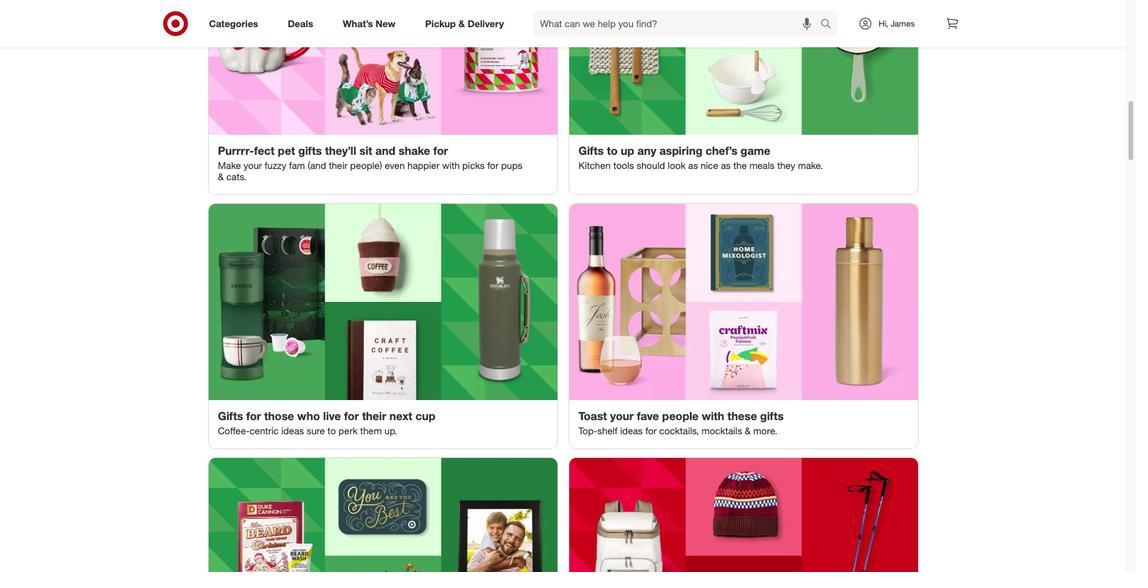 Task type: locate. For each thing, give the bounding box(es) containing it.
cocktails,
[[659, 425, 699, 437]]

the
[[733, 160, 747, 171]]

their down they'll
[[329, 160, 348, 171]]

1 vertical spatial with
[[702, 409, 725, 423]]

for down fave
[[646, 425, 657, 437]]

aspiring
[[660, 144, 703, 157]]

what's new link
[[333, 11, 410, 37]]

search
[[816, 19, 844, 30]]

0 horizontal spatial their
[[329, 160, 348, 171]]

live
[[323, 409, 341, 423]]

0 vertical spatial &
[[459, 17, 465, 29]]

for
[[433, 144, 448, 157], [487, 160, 499, 171], [246, 409, 261, 423], [344, 409, 359, 423], [646, 425, 657, 437]]

& right pickup
[[459, 17, 465, 29]]

with inside purrrr-fect pet gifts they'll sit and shake for make your fuzzy fam (and their people) even happier with picks for pups & cats.
[[442, 160, 460, 171]]

your up shelf
[[610, 409, 634, 423]]

1 vertical spatial to
[[328, 425, 336, 437]]

your inside the "toast your fave people with these gifts top-shelf ideas for cocktails, mocktails & more."
[[610, 409, 634, 423]]

0 vertical spatial gifts
[[579, 144, 604, 157]]

as
[[688, 160, 698, 171], [721, 160, 731, 171]]

gifts
[[298, 144, 322, 157], [760, 409, 784, 423]]

gifts up (and
[[298, 144, 322, 157]]

ideas down fave
[[620, 425, 643, 437]]

for up happier
[[433, 144, 448, 157]]

0 vertical spatial your
[[244, 160, 262, 171]]

for up the centric
[[246, 409, 261, 423]]

people
[[662, 409, 699, 423]]

next
[[390, 409, 412, 423]]

0 horizontal spatial ideas
[[281, 425, 304, 437]]

1 vertical spatial their
[[362, 409, 386, 423]]

1 horizontal spatial with
[[702, 409, 725, 423]]

mocktails
[[702, 425, 742, 437]]

your inside purrrr-fect pet gifts they'll sit and shake for make your fuzzy fam (and their people) even happier with picks for pups & cats.
[[244, 160, 262, 171]]

categories link
[[199, 11, 273, 37]]

with up mocktails
[[702, 409, 725, 423]]

1 horizontal spatial &
[[745, 425, 751, 437]]

sit
[[359, 144, 372, 157]]

more.
[[754, 425, 777, 437]]

with
[[442, 160, 460, 171], [702, 409, 725, 423]]

gifts for those who live for their next cup coffee-centric ideas sure to perk them up.
[[218, 409, 436, 437]]

1 horizontal spatial to
[[607, 144, 618, 157]]

1 vertical spatial gifts
[[218, 409, 243, 423]]

1 vertical spatial &
[[745, 425, 751, 437]]

your down fect
[[244, 160, 262, 171]]

gifts up more. at bottom right
[[760, 409, 784, 423]]

fect
[[254, 144, 275, 157]]

1 vertical spatial your
[[610, 409, 634, 423]]

up
[[621, 144, 634, 157]]

fave
[[637, 409, 659, 423]]

gifts inside purrrr-fect pet gifts they'll sit and shake for make your fuzzy fam (and their people) even happier with picks for pups & cats.
[[298, 144, 322, 157]]

gifts inside gifts for those who live for their next cup coffee-centric ideas sure to perk them up.
[[218, 409, 243, 423]]

they'll
[[325, 144, 356, 157]]

2 as from the left
[[721, 160, 731, 171]]

james
[[891, 18, 915, 28]]

0 vertical spatial with
[[442, 160, 460, 171]]

ideas
[[281, 425, 304, 437], [620, 425, 643, 437]]

& down these
[[745, 425, 751, 437]]

for inside the "toast your fave people with these gifts top-shelf ideas for cocktails, mocktails & more."
[[646, 425, 657, 437]]

who
[[297, 409, 320, 423]]

to left the up
[[607, 144, 618, 157]]

1 horizontal spatial gifts
[[579, 144, 604, 157]]

hi, james
[[879, 18, 915, 28]]

1 horizontal spatial ideas
[[620, 425, 643, 437]]

chef's
[[706, 144, 738, 157]]

make
[[218, 160, 241, 171]]

to
[[607, 144, 618, 157], [328, 425, 336, 437]]

pickup
[[425, 17, 456, 29]]

sure
[[307, 425, 325, 437]]

0 vertical spatial to
[[607, 144, 618, 157]]

1 vertical spatial gifts
[[760, 409, 784, 423]]

(and
[[308, 160, 326, 171]]

pups
[[501, 160, 523, 171]]

0 horizontal spatial gifts
[[218, 409, 243, 423]]

what's new
[[343, 17, 396, 29]]

any
[[638, 144, 657, 157]]

as left nice
[[688, 160, 698, 171]]

1 ideas from the left
[[281, 425, 304, 437]]

to down live
[[328, 425, 336, 437]]

gifts up kitchen
[[579, 144, 604, 157]]

gifts for gifts to up any aspiring chef's game
[[579, 144, 604, 157]]

these
[[728, 409, 757, 423]]

hi,
[[879, 18, 888, 28]]

their
[[329, 160, 348, 171], [362, 409, 386, 423]]

purrrr-
[[218, 144, 254, 157]]

0 horizontal spatial to
[[328, 425, 336, 437]]

0 horizontal spatial &
[[459, 17, 465, 29]]

0 horizontal spatial as
[[688, 160, 698, 171]]

as left the
[[721, 160, 731, 171]]

1 horizontal spatial gifts
[[760, 409, 784, 423]]

1 horizontal spatial as
[[721, 160, 731, 171]]

pickup & delivery
[[425, 17, 504, 29]]

0 vertical spatial their
[[329, 160, 348, 171]]

your
[[244, 160, 262, 171], [610, 409, 634, 423]]

gifts
[[579, 144, 604, 157], [218, 409, 243, 423]]

deals link
[[278, 11, 328, 37]]

tools
[[613, 160, 634, 171]]

their up them
[[362, 409, 386, 423]]

gifts inside gifts to up any aspiring chef's game kitchen tools should look as nice as the meals they make.
[[579, 144, 604, 157]]

0 horizontal spatial gifts
[[298, 144, 322, 157]]

0 vertical spatial gifts
[[298, 144, 322, 157]]

new
[[376, 17, 396, 29]]

ideas down those
[[281, 425, 304, 437]]

look
[[668, 160, 686, 171]]

those
[[264, 409, 294, 423]]

1 horizontal spatial your
[[610, 409, 634, 423]]

perk
[[339, 425, 358, 437]]

coffee-
[[218, 425, 250, 437]]

with left picks
[[442, 160, 460, 171]]

2 ideas from the left
[[620, 425, 643, 437]]

0 horizontal spatial your
[[244, 160, 262, 171]]

for up perk
[[344, 409, 359, 423]]

their inside gifts for those who live for their next cup coffee-centric ideas sure to perk them up.
[[362, 409, 386, 423]]

0 horizontal spatial with
[[442, 160, 460, 171]]

gifts up coffee-
[[218, 409, 243, 423]]

&
[[459, 17, 465, 29], [745, 425, 751, 437]]

1 horizontal spatial their
[[362, 409, 386, 423]]



Task type: vqa. For each thing, say whether or not it's contained in the screenshot.
'Give'
no



Task type: describe. For each thing, give the bounding box(es) containing it.
gifts to up any aspiring chef's game kitchen tools should look as nice as the meals they make.
[[579, 144, 823, 171]]

toast
[[579, 409, 607, 423]]

centric
[[250, 425, 279, 437]]

search button
[[816, 11, 844, 39]]

fam
[[289, 160, 305, 171]]

shelf
[[598, 425, 618, 437]]

them
[[360, 425, 382, 437]]

What can we help you find? suggestions appear below search field
[[533, 11, 824, 37]]

1 as from the left
[[688, 160, 698, 171]]

picks
[[462, 160, 485, 171]]

& inside the "toast your fave people with these gifts top-shelf ideas for cocktails, mocktails & more."
[[745, 425, 751, 437]]

up.
[[385, 425, 397, 437]]

game
[[741, 144, 771, 157]]

cup
[[416, 409, 436, 423]]

ideas inside the "toast your fave people with these gifts top-shelf ideas for cocktails, mocktails & more."
[[620, 425, 643, 437]]

fuzzy
[[265, 160, 287, 171]]

delivery
[[468, 17, 504, 29]]

gifts for gifts for those who live for their next cup
[[218, 409, 243, 423]]

even
[[385, 160, 405, 171]]

top-
[[579, 425, 598, 437]]

people)
[[350, 160, 382, 171]]

kitchen
[[579, 160, 611, 171]]

what's
[[343, 17, 373, 29]]

& cats.
[[218, 171, 247, 183]]

deals
[[288, 17, 313, 29]]

they
[[777, 160, 795, 171]]

to inside gifts to up any aspiring chef's game kitchen tools should look as nice as the meals they make.
[[607, 144, 618, 157]]

make.
[[798, 160, 823, 171]]

for left pups
[[487, 160, 499, 171]]

gifts inside the "toast your fave people with these gifts top-shelf ideas for cocktails, mocktails & more."
[[760, 409, 784, 423]]

happier
[[408, 160, 440, 171]]

meals
[[750, 160, 775, 171]]

their inside purrrr-fect pet gifts they'll sit and shake for make your fuzzy fam (and their people) even happier with picks for pups & cats.
[[329, 160, 348, 171]]

toast your fave people with these gifts top-shelf ideas for cocktails, mocktails & more.
[[579, 409, 784, 437]]

categories
[[209, 17, 258, 29]]

with inside the "toast your fave people with these gifts top-shelf ideas for cocktails, mocktails & more."
[[702, 409, 725, 423]]

purrrr-fect pet gifts they'll sit and shake for make your fuzzy fam (and their people) even happier with picks for pups & cats.
[[218, 144, 523, 183]]

pickup & delivery link
[[415, 11, 519, 37]]

pet
[[278, 144, 295, 157]]

ideas inside gifts for those who live for their next cup coffee-centric ideas sure to perk them up.
[[281, 425, 304, 437]]

and
[[376, 144, 396, 157]]

nice
[[701, 160, 718, 171]]

shake
[[399, 144, 430, 157]]

should
[[637, 160, 665, 171]]

to inside gifts for those who live for their next cup coffee-centric ideas sure to perk them up.
[[328, 425, 336, 437]]



